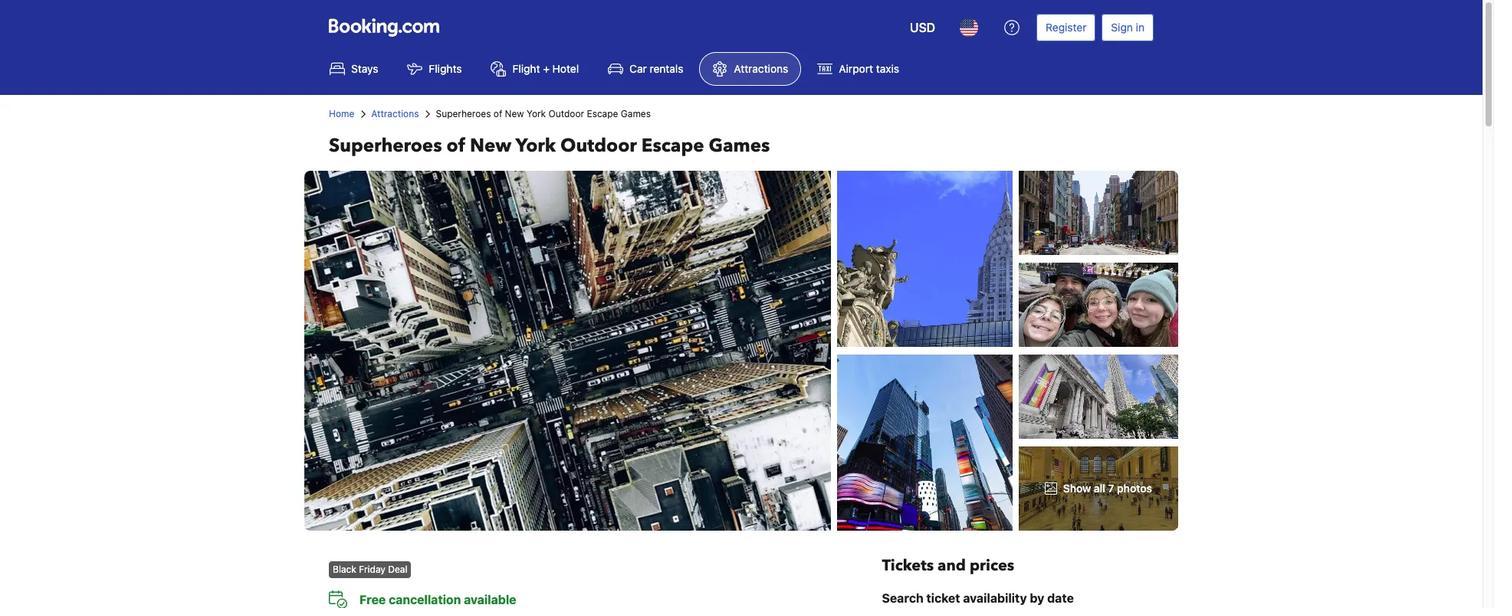 Task type: vqa. For each thing, say whether or not it's contained in the screenshot.
the Stays link
yes



Task type: describe. For each thing, give the bounding box(es) containing it.
register link
[[1037, 14, 1096, 41]]

flights
[[429, 62, 462, 75]]

register
[[1046, 21, 1087, 34]]

show all 7 photos
[[1064, 482, 1153, 495]]

sign in link
[[1102, 14, 1154, 41]]

rentals
[[650, 62, 684, 75]]

0 vertical spatial superheroes
[[436, 108, 491, 120]]

home link
[[329, 107, 355, 121]]

cancellation
[[389, 594, 461, 607]]

1 vertical spatial york
[[516, 133, 556, 159]]

black friday deal
[[333, 564, 408, 576]]

hotel
[[553, 62, 579, 75]]

usd button
[[901, 9, 945, 46]]

1 vertical spatial escape
[[642, 133, 704, 159]]

availability
[[963, 592, 1027, 606]]

1 vertical spatial new
[[470, 133, 512, 159]]

car
[[630, 62, 647, 75]]

ticket
[[926, 592, 960, 606]]

flight
[[513, 62, 540, 75]]

1 vertical spatial superheroes of new york outdoor escape games
[[329, 133, 770, 159]]

0 vertical spatial superheroes of new york outdoor escape games
[[436, 108, 651, 120]]

0 vertical spatial of
[[494, 108, 503, 120]]

date
[[1047, 592, 1074, 606]]

1 horizontal spatial attractions
[[734, 62, 789, 75]]

1 vertical spatial of
[[447, 133, 466, 159]]

search
[[882, 592, 924, 606]]

1 vertical spatial attractions link
[[371, 107, 419, 121]]

stays
[[351, 62, 378, 75]]

airport taxis
[[839, 62, 900, 75]]



Task type: locate. For each thing, give the bounding box(es) containing it.
show
[[1064, 482, 1091, 495]]

sign in
[[1112, 21, 1145, 34]]

1 horizontal spatial games
[[709, 133, 770, 159]]

0 vertical spatial games
[[621, 108, 651, 120]]

all
[[1094, 482, 1106, 495]]

0 horizontal spatial attractions
[[371, 108, 419, 120]]

attractions link
[[700, 52, 802, 86], [371, 107, 419, 121]]

superheroes down flights
[[436, 108, 491, 120]]

1 vertical spatial games
[[709, 133, 770, 159]]

games
[[621, 108, 651, 120], [709, 133, 770, 159]]

0 horizontal spatial attractions link
[[371, 107, 419, 121]]

new
[[505, 108, 524, 120], [470, 133, 512, 159]]

0 vertical spatial york
[[527, 108, 546, 120]]

tickets and prices
[[882, 556, 1015, 577]]

superheroes
[[436, 108, 491, 120], [329, 133, 442, 159]]

tickets
[[882, 556, 934, 577]]

1 horizontal spatial escape
[[642, 133, 704, 159]]

free
[[360, 594, 386, 607]]

and
[[938, 556, 966, 577]]

in
[[1136, 21, 1145, 34]]

black
[[333, 564, 356, 576]]

taxis
[[876, 62, 900, 75]]

0 vertical spatial attractions
[[734, 62, 789, 75]]

prices
[[970, 556, 1015, 577]]

1 vertical spatial superheroes
[[329, 133, 442, 159]]

superheroes down home link
[[329, 133, 442, 159]]

usd
[[910, 21, 936, 35]]

stays link
[[317, 52, 391, 86]]

available
[[464, 594, 517, 607]]

0 horizontal spatial games
[[621, 108, 651, 120]]

car rentals
[[630, 62, 684, 75]]

7
[[1109, 482, 1115, 495]]

0 vertical spatial attractions link
[[700, 52, 802, 86]]

0 horizontal spatial escape
[[587, 108, 619, 120]]

sign
[[1112, 21, 1134, 34]]

1 horizontal spatial attractions link
[[700, 52, 802, 86]]

1 vertical spatial attractions
[[371, 108, 419, 120]]

0 vertical spatial escape
[[587, 108, 619, 120]]

friday
[[359, 564, 386, 576]]

deal
[[388, 564, 408, 576]]

+
[[543, 62, 550, 75]]

0 horizontal spatial of
[[447, 133, 466, 159]]

booking.com image
[[329, 18, 439, 37]]

superheroes of new york outdoor escape games
[[436, 108, 651, 120], [329, 133, 770, 159]]

home
[[329, 108, 355, 120]]

flight + hotel link
[[478, 52, 592, 86]]

search ticket availability by date
[[882, 592, 1074, 606]]

of
[[494, 108, 503, 120], [447, 133, 466, 159]]

0 vertical spatial new
[[505, 108, 524, 120]]

airport taxis link
[[805, 52, 913, 86]]

1 horizontal spatial of
[[494, 108, 503, 120]]

0 vertical spatial outdoor
[[549, 108, 585, 120]]

outdoor
[[549, 108, 585, 120], [561, 133, 637, 159]]

free cancellation available
[[360, 594, 517, 607]]

airport
[[839, 62, 874, 75]]

flights link
[[395, 52, 475, 86]]

york
[[527, 108, 546, 120], [516, 133, 556, 159]]

escape
[[587, 108, 619, 120], [642, 133, 704, 159]]

1 vertical spatial outdoor
[[561, 133, 637, 159]]

by
[[1030, 592, 1044, 606]]

photos
[[1118, 482, 1153, 495]]

flight + hotel
[[513, 62, 579, 75]]

car rentals link
[[595, 52, 697, 86]]

attractions
[[734, 62, 789, 75], [371, 108, 419, 120]]



